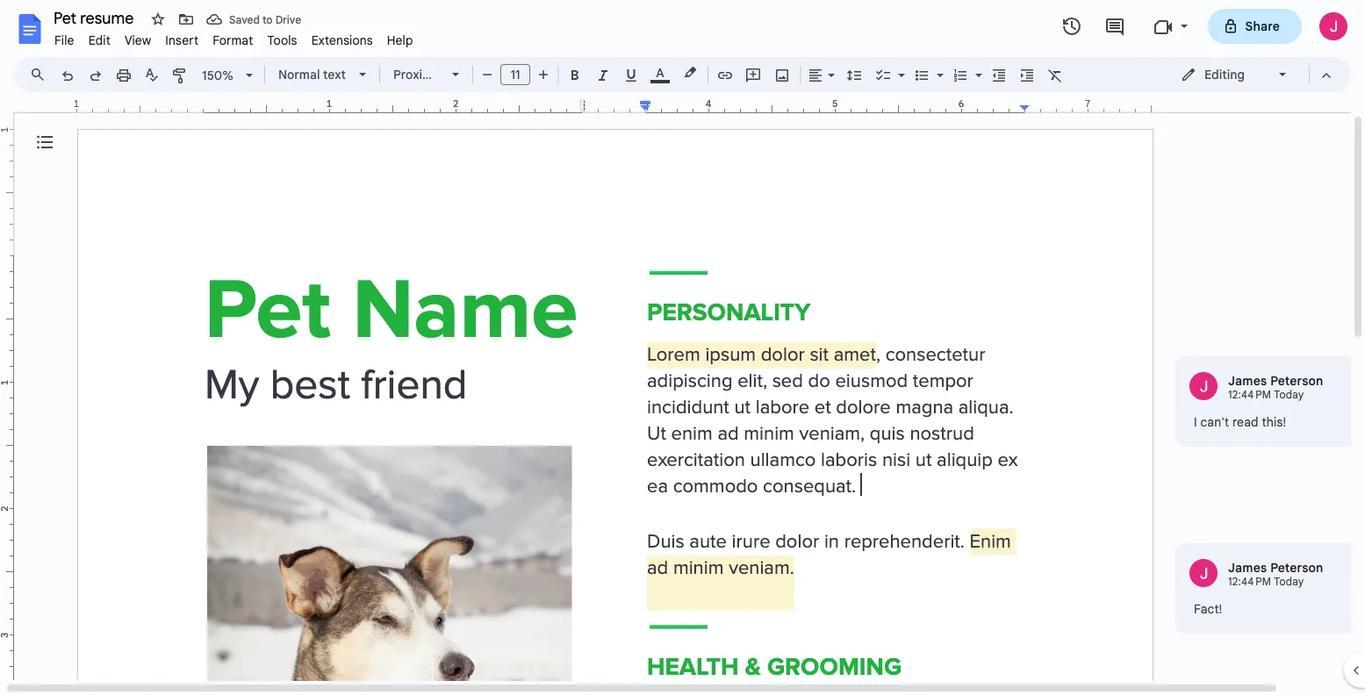 Task type: locate. For each thing, give the bounding box(es) containing it.
menu bar
[[47, 23, 420, 52]]

application
[[0, 0, 1366, 695]]

2 today from the top
[[1274, 575, 1304, 588]]

menu bar containing file
[[47, 23, 420, 52]]

extensions menu item
[[304, 30, 380, 51]]

2 peterson from the top
[[1271, 560, 1324, 576]]

1 james peterson 12:44 pm today from the top
[[1229, 373, 1324, 401]]

1 james from the top
[[1229, 373, 1267, 389]]

0 vertical spatial peterson
[[1271, 373, 1324, 389]]

normal text
[[278, 67, 346, 83]]

edit menu item
[[81, 30, 118, 51]]

james up read
[[1229, 373, 1267, 389]]

1 vertical spatial james peterson 12:44 pm today
[[1229, 560, 1324, 588]]

1 today from the top
[[1274, 388, 1304, 401]]

1 peterson from the top
[[1271, 373, 1324, 389]]

today right james peterson image on the bottom
[[1274, 575, 1304, 588]]

12:44 pm
[[1229, 388, 1272, 401], [1229, 575, 1272, 588]]

view
[[125, 32, 151, 48]]

0 vertical spatial 12:44 pm
[[1229, 388, 1272, 401]]

12:44 pm right james peterson image on the bottom
[[1229, 575, 1272, 588]]

james right james peterson image on the bottom
[[1229, 560, 1267, 576]]

0 vertical spatial today
[[1274, 388, 1304, 401]]

1 vertical spatial 12:44 pm
[[1229, 575, 1272, 588]]

help menu item
[[380, 30, 420, 51]]

menu bar banner
[[0, 0, 1366, 695]]

share
[[1246, 18, 1280, 34]]

james peterson 12:44 pm today up this!
[[1229, 373, 1324, 401]]

list
[[1176, 357, 1366, 634]]

james
[[1229, 373, 1267, 389], [1229, 560, 1267, 576]]

james peterson 12:44 pm today
[[1229, 373, 1324, 401], [1229, 560, 1324, 588]]

james peterson image
[[1190, 559, 1218, 587]]

today up this!
[[1274, 388, 1304, 401]]

today
[[1274, 388, 1304, 401], [1274, 575, 1304, 588]]

fact!
[[1194, 602, 1223, 617]]

view menu item
[[118, 30, 158, 51]]

list inside application
[[1176, 357, 1366, 634]]

Rename text field
[[47, 7, 144, 28]]

1 vertical spatial james
[[1229, 560, 1267, 576]]

james peterson 12:44 pm today right james peterson image on the bottom
[[1229, 560, 1324, 588]]

peterson
[[1271, 373, 1324, 389], [1271, 560, 1324, 576]]

format menu item
[[206, 30, 260, 51]]

saved
[[229, 13, 260, 26]]

tools
[[267, 32, 297, 48]]

i can't read this!
[[1194, 414, 1287, 430]]

application containing share
[[0, 0, 1366, 695]]

0 vertical spatial james peterson 12:44 pm today
[[1229, 373, 1324, 401]]

james for i can't read this!
[[1229, 373, 1267, 389]]

extensions
[[311, 32, 373, 48]]

1 vertical spatial peterson
[[1271, 560, 1324, 576]]

james for fact!
[[1229, 560, 1267, 576]]

Zoom field
[[195, 62, 261, 89]]

normal
[[278, 67, 320, 83]]

Font size field
[[501, 64, 537, 86]]

today for fact!
[[1274, 575, 1304, 588]]

1 12:44 pm from the top
[[1229, 388, 1272, 401]]

Zoom text field
[[198, 63, 240, 88]]

2 12:44 pm from the top
[[1229, 575, 1272, 588]]

12:44 pm up read
[[1229, 388, 1272, 401]]

today for i can't read this!
[[1274, 388, 1304, 401]]

highlight color image
[[681, 62, 700, 83]]

list containing james peterson
[[1176, 357, 1366, 634]]

file
[[54, 32, 74, 48]]

12:44 pm for i can't read this!
[[1229, 388, 1272, 401]]

0 vertical spatial james
[[1229, 373, 1267, 389]]

2 james peterson 12:44 pm today from the top
[[1229, 560, 1324, 588]]

1 vertical spatial today
[[1274, 575, 1304, 588]]

2 james from the top
[[1229, 560, 1267, 576]]

peterson for i can't read this!
[[1271, 373, 1324, 389]]



Task type: vqa. For each thing, say whether or not it's contained in the screenshot.
Toolbar to the right
no



Task type: describe. For each thing, give the bounding box(es) containing it.
12:44 pm for fact!
[[1229, 575, 1272, 588]]

line & paragraph spacing image
[[844, 62, 865, 87]]

james peterson 12:44 pm today for fact!
[[1229, 560, 1324, 588]]

right margin image
[[1020, 99, 1151, 112]]

insert image image
[[772, 62, 793, 87]]

tools menu item
[[260, 30, 304, 51]]

saved to drive button
[[202, 7, 306, 32]]

help
[[387, 32, 413, 48]]

proxima
[[393, 67, 440, 83]]

editing button
[[1169, 61, 1301, 88]]

left margin image
[[77, 99, 208, 112]]

to
[[263, 13, 273, 26]]

this!
[[1262, 414, 1287, 430]]

drive
[[275, 13, 301, 26]]

i
[[1194, 414, 1198, 430]]

share button
[[1208, 9, 1302, 44]]

align image
[[806, 62, 826, 87]]

text
[[323, 67, 346, 83]]

font list. proxima nova selected. option
[[393, 62, 473, 87]]

file menu item
[[47, 30, 81, 51]]

Menus field
[[22, 62, 61, 87]]

peterson for fact!
[[1271, 560, 1324, 576]]

insert
[[165, 32, 199, 48]]

editing
[[1205, 67, 1245, 83]]

Font size text field
[[501, 64, 530, 85]]

text color image
[[651, 62, 670, 83]]

mode and view toolbar
[[1168, 57, 1341, 92]]

proxima nova
[[393, 67, 473, 83]]

1
[[73, 97, 79, 110]]

top margin image
[[0, 130, 13, 260]]

james peterson image
[[1190, 372, 1218, 400]]

format
[[213, 32, 253, 48]]

Star checkbox
[[146, 7, 170, 32]]

james peterson 12:44 pm today for i can't read this!
[[1229, 373, 1324, 401]]

can't
[[1201, 414, 1230, 430]]

saved to drive
[[229, 13, 301, 26]]

main toolbar
[[52, 0, 1070, 681]]

read
[[1233, 414, 1259, 430]]

insert menu item
[[158, 30, 206, 51]]

menu bar inside menu bar banner
[[47, 23, 420, 52]]

styles list. normal text selected. option
[[278, 62, 349, 87]]

edit
[[88, 32, 111, 48]]

nova
[[443, 67, 473, 83]]



